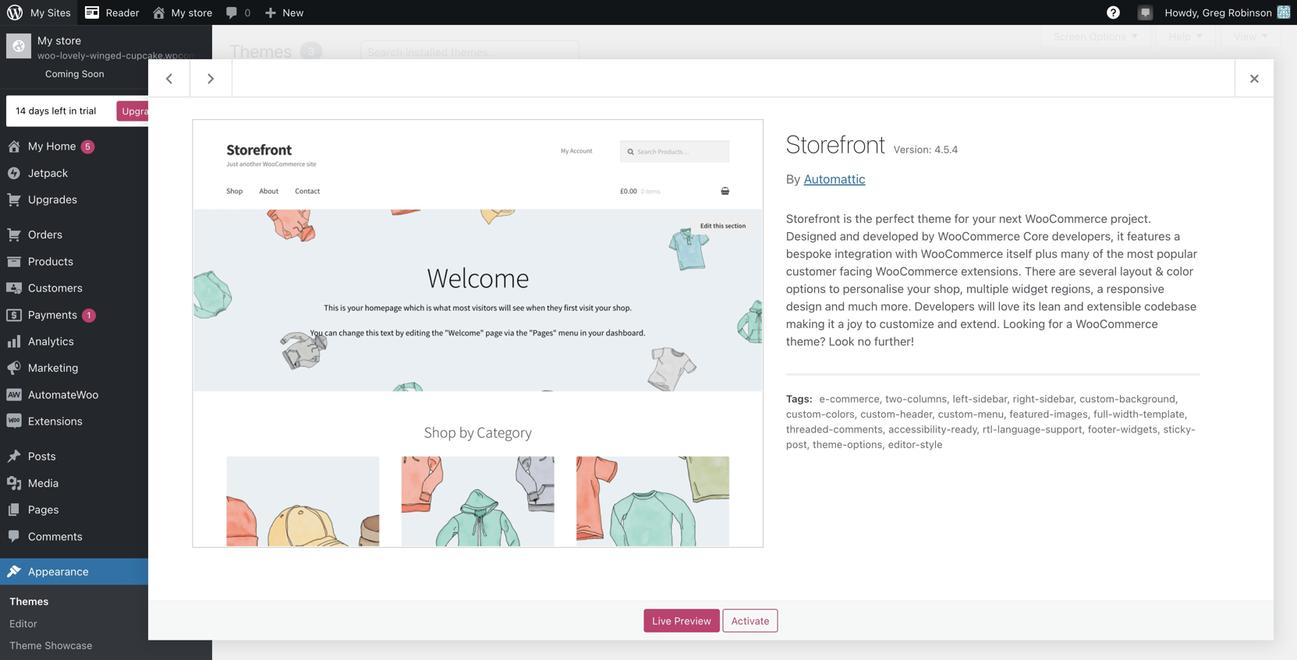 Task type: describe. For each thing, give the bounding box(es) containing it.
media link
[[0, 470, 212, 497]]

will
[[978, 299, 995, 313]]

toolbar navigation
[[0, 0, 1297, 28]]

reader
[[106, 7, 139, 18]]

integration
[[835, 247, 892, 260]]

activate
[[731, 616, 770, 627]]

next
[[999, 212, 1022, 225]]

customize link
[[389, 264, 456, 287]]

style
[[920, 439, 943, 450]]

greg
[[1203, 7, 1226, 18]]

accessibility-
[[889, 423, 951, 435]]

sticky-
[[1163, 423, 1196, 435]]

0 vertical spatial it
[[1117, 229, 1124, 243]]

new link
[[257, 0, 310, 25]]

extensions
[[28, 415, 83, 428]]

14
[[16, 105, 26, 116]]

a left joy
[[838, 317, 844, 331]]

storefront for storefront
[[512, 268, 570, 282]]

customers link
[[0, 275, 212, 302]]

facing
[[840, 264, 873, 278]]

woocommerce down the with
[[876, 264, 958, 278]]

custom- down left-
[[938, 408, 978, 420]]

layout
[[1120, 264, 1152, 278]]

reader link
[[77, 0, 146, 25]]

1 sidebar, from the left
[[973, 393, 1010, 405]]

theme showcase link
[[0, 635, 212, 657]]

custom- up threaded-
[[786, 408, 826, 420]]

menu,
[[978, 408, 1007, 420]]

looking
[[1003, 317, 1045, 331]]

sites
[[47, 7, 71, 18]]

my for my sites
[[30, 7, 45, 18]]

colors,
[[826, 408, 858, 420]]

marketing link
[[0, 355, 212, 382]]

popular
[[1157, 247, 1198, 260]]

my sites link
[[0, 0, 77, 25]]

is
[[843, 212, 852, 225]]

lean
[[1039, 299, 1061, 313]]

custom- up the full-
[[1080, 393, 1119, 405]]

plus
[[1035, 247, 1058, 260]]

responsive
[[1107, 282, 1165, 296]]

look
[[829, 335, 855, 348]]

my for my home 5
[[28, 140, 43, 153]]

woocommerce up extensions.
[[921, 247, 1003, 260]]

support,
[[1046, 423, 1085, 435]]

days
[[29, 105, 49, 116]]

footer-
[[1088, 423, 1121, 435]]

themes inside themes link
[[9, 596, 49, 608]]

howdy, greg robinson
[[1165, 7, 1272, 18]]

further!
[[874, 335, 914, 348]]

storefront document
[[148, 59, 1274, 641]]

analytics link
[[0, 328, 212, 355]]

woocommerce down extensible
[[1076, 317, 1158, 331]]

more.
[[881, 299, 912, 313]]

jetpack link
[[0, 160, 212, 186]]

personalise
[[843, 282, 904, 296]]

most
[[1127, 247, 1154, 260]]

activate link
[[723, 610, 778, 633]]

storefront for storefront version: 4.5.4
[[786, 129, 886, 159]]

appearance link
[[0, 559, 212, 586]]

preview
[[674, 616, 711, 627]]

0 vertical spatial the
[[855, 212, 873, 225]]

0 horizontal spatial your
[[907, 282, 931, 296]]

header,
[[900, 408, 935, 420]]

by automattic
[[786, 172, 866, 187]]

my store link
[[146, 0, 219, 25]]

e-
[[819, 393, 830, 405]]

posts
[[28, 450, 56, 463]]

by
[[922, 229, 935, 243]]

several
[[1079, 264, 1117, 278]]

comments link
[[0, 524, 212, 550]]

live preview
[[652, 616, 711, 627]]

woo-
[[37, 50, 60, 61]]

bespoke
[[786, 247, 832, 260]]

theme
[[9, 640, 42, 652]]

woocommerce down next
[[938, 229, 1020, 243]]

live preview link
[[644, 610, 720, 633]]

trial
[[79, 105, 96, 116]]

payments 1
[[28, 308, 91, 321]]

0 horizontal spatial it
[[828, 317, 835, 331]]

upgrade for $1
[[122, 106, 188, 117]]

live
[[652, 616, 672, 627]]

Search installed themes... search field
[[361, 41, 579, 64]]

extensions.
[[961, 264, 1022, 278]]

notification image
[[1139, 5, 1152, 18]]

tags:
[[786, 393, 813, 405]]

1 horizontal spatial the
[[1107, 247, 1124, 260]]

customize
[[397, 270, 447, 281]]

winged-
[[90, 50, 126, 61]]

appearance
[[28, 566, 89, 578]]

developers
[[915, 299, 975, 313]]

of
[[1093, 247, 1104, 260]]

orders
[[28, 228, 63, 241]]

robinson
[[1228, 7, 1272, 18]]

cupcake.wpcomstaging.com
[[126, 50, 251, 61]]

threaded-
[[786, 423, 833, 435]]

images,
[[1054, 408, 1091, 420]]

woocommerce up the developers,
[[1025, 212, 1108, 225]]

customers
[[28, 282, 83, 295]]

a down regions,
[[1066, 317, 1073, 331]]

twenty twenty-two
[[783, 268, 895, 282]]



Task type: vqa. For each thing, say whether or not it's contained in the screenshot.
Total
no



Task type: locate. For each thing, give the bounding box(es) containing it.
1 horizontal spatial sidebar,
[[1040, 393, 1077, 405]]

it down project.
[[1117, 229, 1124, 243]]

and left much
[[825, 299, 845, 313]]

showcase
[[45, 640, 92, 652]]

your left next
[[972, 212, 996, 225]]

upgrade
[[122, 106, 160, 117]]

pages
[[28, 504, 59, 516]]

the right of
[[1107, 247, 1124, 260]]

automatewoo link
[[0, 382, 212, 408]]

its
[[1023, 299, 1036, 313]]

themes link
[[0, 591, 212, 613]]

widget
[[1012, 282, 1048, 296]]

options
[[786, 282, 826, 296]]

joy
[[847, 317, 863, 331]]

1 horizontal spatial it
[[1117, 229, 1124, 243]]

14 days left in trial
[[16, 105, 96, 116]]

to down the facing
[[829, 282, 840, 296]]

and down regions,
[[1064, 299, 1084, 313]]

store for my store woo-lovely-winged-cupcake.wpcomstaging.com coming soon
[[56, 34, 81, 47]]

core
[[1023, 229, 1049, 243]]

analytics
[[28, 335, 74, 348]]

0 horizontal spatial sidebar,
[[973, 393, 1010, 405]]

to
[[829, 282, 840, 296], [866, 317, 877, 331]]

0 horizontal spatial for
[[163, 106, 175, 117]]

my left sites
[[30, 7, 45, 18]]

2 sidebar, from the left
[[1040, 393, 1077, 405]]

payments
[[28, 308, 77, 321]]

making
[[786, 317, 825, 331]]

to right joy
[[866, 317, 877, 331]]

0 vertical spatial your
[[972, 212, 996, 225]]

widgets,
[[1121, 423, 1161, 435]]

1 vertical spatial to
[[866, 317, 877, 331]]

1
[[87, 310, 91, 320]]

0 vertical spatial for
[[163, 106, 175, 117]]

a
[[1174, 229, 1180, 243], [1097, 282, 1103, 296], [838, 317, 844, 331], [1066, 317, 1073, 331]]

for left $1
[[163, 106, 175, 117]]

comments
[[28, 530, 83, 543]]

0 horizontal spatial to
[[829, 282, 840, 296]]

editor
[[9, 618, 37, 630]]

1 vertical spatial for
[[955, 212, 969, 225]]

theme showcase
[[9, 640, 92, 652]]

1 horizontal spatial your
[[972, 212, 996, 225]]

1 vertical spatial your
[[907, 282, 931, 296]]

2 horizontal spatial for
[[1049, 317, 1063, 331]]

background,
[[1119, 393, 1178, 405]]

0 horizontal spatial store
[[56, 34, 81, 47]]

color
[[1167, 264, 1194, 278]]

my store
[[171, 7, 212, 18]]

template,
[[1143, 408, 1188, 420]]

themes down '0'
[[229, 41, 296, 62]]

2 vertical spatial storefront
[[512, 268, 570, 282]]

love
[[998, 299, 1020, 313]]

features
[[1127, 229, 1171, 243]]

full-
[[1094, 408, 1113, 420]]

in
[[69, 105, 77, 116]]

store for my store
[[188, 7, 212, 18]]

0 vertical spatial themes
[[229, 41, 296, 62]]

twenty-
[[827, 268, 872, 282]]

your up more.
[[907, 282, 931, 296]]

featured-
[[1010, 408, 1054, 420]]

left
[[52, 105, 66, 116]]

a down several
[[1097, 282, 1103, 296]]

storefront for storefront is the perfect theme for your next woocommerce project. designed and developed by woocommerce core developers, it features a bespoke integration with woocommerce itself plus many of the most popular customer facing woocommerce extensions. there are several layout & color options to personalise your shop, multiple widget regions, a responsive design and much more. developers will love its lean and extensible codebase making it a joy to customize and extend. looking for a woocommerce theme? look no further!
[[786, 212, 840, 225]]

coming
[[45, 68, 79, 79]]

a up popular
[[1174, 229, 1180, 243]]

1 horizontal spatial to
[[866, 317, 877, 331]]

storefront
[[786, 129, 886, 159], [786, 212, 840, 225], [512, 268, 570, 282]]

storefront is the perfect theme for your next woocommerce project. designed and developed by woocommerce core developers, it features a bespoke integration with woocommerce itself plus many of the most popular customer facing woocommerce extensions. there are several layout & color options to personalise your shop, multiple widget regions, a responsive design and much more. developers will love its lean and extensible codebase making it a joy to customize and extend. looking for a woocommerce theme? look no further!
[[786, 212, 1198, 348]]

my up cupcake.wpcomstaging.com
[[171, 7, 186, 18]]

products link
[[0, 248, 212, 275]]

multiple
[[966, 282, 1009, 296]]

my for my store woo-lovely-winged-cupcake.wpcomstaging.com coming soon
[[37, 34, 53, 47]]

0 vertical spatial to
[[829, 282, 840, 296]]

storefront inside storefront is the perfect theme for your next woocommerce project. designed and developed by woocommerce core developers, it features a bespoke integration with woocommerce itself plus many of the most popular customer facing woocommerce extensions. there are several layout & color options to personalise your shop, multiple widget regions, a responsive design and much more. developers will love its lean and extensible codebase making it a joy to customize and extend. looking for a woocommerce theme? look no further!
[[786, 212, 840, 225]]

with
[[895, 247, 918, 260]]

posts link
[[0, 444, 212, 470]]

store inside my store woo-lovely-winged-cupcake.wpcomstaging.com coming soon
[[56, 34, 81, 47]]

editor link
[[0, 613, 212, 635]]

themes
[[229, 41, 296, 62], [9, 596, 49, 608]]

new
[[283, 7, 304, 18]]

itself
[[1006, 247, 1032, 260]]

my home 5
[[28, 140, 90, 153]]

themes up the editor
[[9, 596, 49, 608]]

3
[[308, 45, 315, 58]]

codebase
[[1144, 299, 1197, 313]]

and down developers
[[937, 317, 957, 331]]

store up "lovely-"
[[56, 34, 81, 47]]

my up woo-
[[37, 34, 53, 47]]

theme
[[918, 212, 951, 225]]

1 horizontal spatial store
[[188, 7, 212, 18]]

sidebar, up the 'images,'
[[1040, 393, 1077, 405]]

extend.
[[961, 317, 1000, 331]]

the
[[855, 212, 873, 225], [1107, 247, 1124, 260]]

shop,
[[934, 282, 963, 296]]

left-
[[953, 393, 973, 405]]

for down lean
[[1049, 317, 1063, 331]]

theme details dialog
[[148, 25, 1297, 661]]

sidebar, up 'menu,'
[[973, 393, 1010, 405]]

custom- down two-
[[861, 408, 900, 420]]

and down is
[[840, 229, 860, 243]]

post,
[[786, 439, 810, 450]]

are
[[1059, 264, 1076, 278]]

0 horizontal spatial the
[[855, 212, 873, 225]]

the right is
[[855, 212, 873, 225]]

right-
[[1013, 393, 1040, 405]]

my for my store
[[171, 7, 186, 18]]

0 vertical spatial store
[[188, 7, 212, 18]]

0 link
[[219, 0, 257, 25]]

comments,
[[833, 423, 886, 435]]

upgrade for $1 button
[[117, 101, 193, 121]]

1 vertical spatial themes
[[9, 596, 49, 608]]

1 horizontal spatial themes
[[229, 41, 296, 62]]

1 vertical spatial the
[[1107, 247, 1124, 260]]

0 vertical spatial storefront
[[786, 129, 886, 159]]

designed
[[786, 229, 837, 243]]

rtl-
[[983, 423, 998, 435]]

your
[[972, 212, 996, 225], [907, 282, 931, 296]]

2 vertical spatial for
[[1049, 317, 1063, 331]]

commerce,
[[830, 393, 883, 405]]

design
[[786, 299, 822, 313]]

for right theme
[[955, 212, 969, 225]]

my left home
[[28, 140, 43, 153]]

my
[[30, 7, 45, 18], [171, 7, 186, 18], [37, 34, 53, 47], [28, 140, 43, 153]]

twenty
[[783, 268, 824, 282]]

for inside "upgrade for $1" button
[[163, 106, 175, 117]]

developers,
[[1052, 229, 1114, 243]]

1 vertical spatial store
[[56, 34, 81, 47]]

&
[[1156, 264, 1164, 278]]

store inside toolbar navigation
[[188, 7, 212, 18]]

1 vertical spatial storefront
[[786, 212, 840, 225]]

0 horizontal spatial themes
[[9, 596, 49, 608]]

no
[[858, 335, 871, 348]]

upgrades
[[28, 193, 77, 206]]

regions,
[[1051, 282, 1094, 296]]

perfect
[[876, 212, 915, 225]]

1 horizontal spatial for
[[955, 212, 969, 225]]

jetpack
[[28, 166, 68, 179]]

store left 0 link
[[188, 7, 212, 18]]

my inside my store woo-lovely-winged-cupcake.wpcomstaging.com coming soon
[[37, 34, 53, 47]]

main menu navigation
[[0, 25, 251, 661]]

automattic link
[[804, 172, 866, 187]]

home
[[46, 140, 76, 153]]

my store woo-lovely-winged-cupcake.wpcomstaging.com coming soon
[[37, 34, 251, 79]]

it up look
[[828, 317, 835, 331]]

1 vertical spatial it
[[828, 317, 835, 331]]



